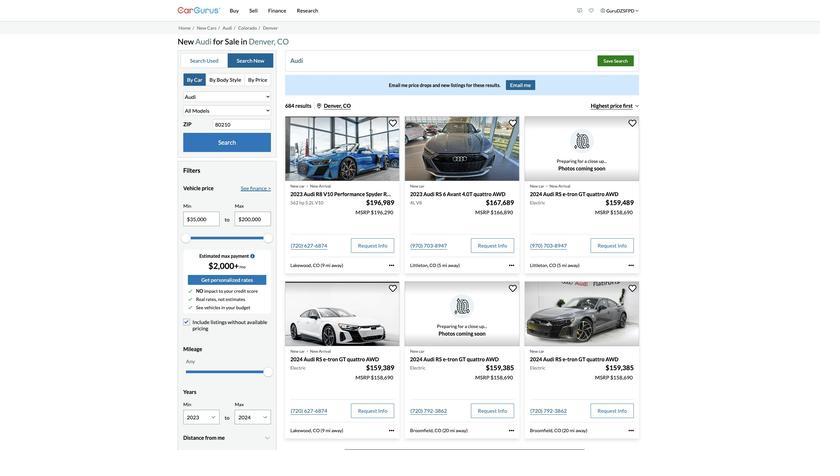 Task type: vqa. For each thing, say whether or not it's contained in the screenshot.


Task type: describe. For each thing, give the bounding box(es) containing it.
$159,385 msrp $158,690 for daytona gray pearl effect 2024 audi rs e-tron gt quattro awd sedan all-wheel drive automatic image
[[595, 364, 634, 381]]

$159,389
[[366, 364, 395, 372]]

co for 2024 vehicle photo unavailable
[[435, 428, 442, 433]]

info for 'suzuka gray metallic 2024 audi rs e-tron gt quattro awd sedan all-wheel drive 1-speed automatic' image
[[378, 408, 388, 414]]

finance
[[250, 185, 267, 191]]

and
[[433, 82, 441, 88]]

no
[[196, 288, 203, 294]]

car for daytona gray pearl effect 2024 audi rs e-tron gt quattro awd sedan all-wheel drive automatic image
[[539, 349, 545, 354]]

search button
[[183, 133, 271, 152]]

denver, co button
[[317, 103, 351, 109]]

budget
[[236, 305, 251, 310]]

buy button
[[225, 0, 244, 21]]

rs for daytona gray pearl effect 2024 audi rs e-tron gt quattro awd sedan all-wheel drive automatic image
[[556, 356, 562, 362]]

drops
[[420, 82, 432, 88]]

0 vertical spatial denver,
[[249, 36, 276, 46]]

$196,989 msrp $196,290
[[356, 199, 395, 215]]

(5 for ·
[[557, 263, 561, 268]]

792- for daytona gray pearl effect 2024 audi rs e-tron gt quattro awd sedan all-wheel drive automatic image
[[544, 408, 555, 414]]

save search button
[[598, 56, 634, 66]]

denver, co
[[324, 103, 351, 109]]

these
[[474, 82, 485, 88]]

2 broomfield, co (20 mi away) from the left
[[530, 428, 588, 433]]

$159,385 msrp $158,690 for 2024 vehicle photo unavailable
[[476, 364, 514, 381]]

(5 for 2023
[[438, 263, 442, 268]]

no impact to your credit score
[[196, 288, 258, 294]]

1 vertical spatial to
[[219, 288, 223, 294]]

6874 for $159,389
[[315, 408, 328, 414]]

mileage button
[[183, 341, 271, 357]]

email for email me
[[510, 82, 523, 88]]

research button
[[292, 0, 324, 21]]

audi inside new car · new arrival 2023 audi r8 v10 performance spyder rwd
[[304, 191, 315, 197]]

0 horizontal spatial for
[[213, 36, 224, 46]]

$167,689 msrp $166,890
[[476, 199, 514, 215]]

distance
[[183, 435, 204, 441]]

body
[[217, 76, 229, 83]]

zip
[[183, 121, 192, 127]]

msrp for 2023 audi rs 6 avant 4.0t quattro awd wagon all-wheel drive 8-speed automatic image
[[476, 209, 490, 215]]

years button
[[183, 384, 271, 400]]

vehicle
[[183, 185, 201, 191]]

get personalized rates button
[[188, 275, 267, 285]]

arrival for $159,489
[[559, 184, 571, 189]]

by body style
[[210, 76, 241, 83]]

score
[[247, 288, 258, 294]]

1 check image from the top
[[188, 289, 193, 294]]

arrival for $196,989
[[319, 184, 331, 189]]

co for 2023 audi rs 6 avant 4.0t quattro awd wagon all-wheel drive 8-speed automatic image
[[430, 263, 437, 268]]

away) for (720) 627-6874 "button" associated with $159,389
[[332, 428, 344, 433]]

(720) for 2024 vehicle photo unavailable
[[411, 408, 423, 414]]

co for · vehicle photo unavailable
[[550, 263, 556, 268]]

new inside search new tab
[[254, 57, 265, 64]]

mileage
[[183, 346, 202, 352]]

lakewood, co (9 mi away) for $196,989
[[291, 263, 344, 268]]

(720) 627-6874 button for $159,389
[[291, 404, 328, 418]]

by car tab
[[184, 74, 206, 86]]

max
[[221, 253, 230, 259]]

2 vertical spatial to
[[225, 415, 230, 421]]

(720) 627-6874 for $196,989
[[291, 242, 328, 249]]

ZIP telephone field
[[213, 119, 271, 130]]

by price tab
[[245, 74, 271, 86]]

(720) for ara blue crystal effect/black roof 2023 audi r8 v10 performance spyder rwd convertible rear-wheel drive 7-speed automatic image
[[291, 242, 303, 249]]

new car · new arrival 2024 audi rs e-tron gt quattro awd for $159,389
[[291, 345, 379, 362]]

new car · new arrival 2024 audi rs e-tron gt quattro awd for $159,489
[[530, 179, 619, 197]]

email me
[[510, 82, 531, 88]]

avant
[[447, 191, 461, 197]]

car for ara blue crystal effect/black roof 2023 audi r8 v10 performance spyder rwd convertible rear-wheel drive 7-speed automatic image
[[299, 184, 305, 189]]

1 vertical spatial price
[[202, 185, 214, 191]]

1 horizontal spatial denver,
[[324, 103, 342, 109]]

$159,389 msrp $158,690
[[356, 364, 395, 381]]

gurudzsfpd
[[607, 8, 635, 13]]

6
[[443, 191, 446, 197]]

search for search used
[[190, 57, 206, 64]]

quattro for 2023 audi rs 6 avant 4.0t quattro awd wagon all-wheel drive 8-speed automatic image
[[474, 191, 492, 197]]

(720) 627-6874 for $159,389
[[291, 408, 328, 414]]

gurudzsfpd menu
[[575, 1, 643, 20]]

2 new car 2024 audi rs e-tron gt quattro awd from the left
[[530, 349, 619, 362]]

$167,689
[[486, 199, 514, 206]]

0 vertical spatial to
[[225, 216, 230, 223]]

703- for 2023
[[424, 242, 435, 249]]

mi for daytona gray pearl effect 2024 audi rs e-tron gt quattro awd sedan all-wheel drive automatic image
[[570, 428, 575, 433]]

562 hp 5.2l v10
[[291, 200, 324, 205]]

792- for 2024 vehicle photo unavailable
[[424, 408, 435, 414]]

703- for ·
[[544, 242, 555, 249]]

pricing
[[193, 325, 208, 332]]

gurudzsfpd button
[[598, 1, 643, 20]]

request info button for 2023 '(970) 703-8947' button
[[471, 238, 514, 253]]

0 vertical spatial price
[[409, 82, 419, 88]]

search for search
[[218, 139, 236, 146]]

request for daytona gray pearl effect 2024 audi rs e-tron gt quattro awd sedan all-wheel drive automatic image
[[598, 408, 617, 414]]

3862 for 2024 vehicle photo unavailable
[[435, 408, 447, 414]]

without
[[228, 319, 246, 325]]

8947 for ·
[[555, 242, 567, 249]]

vehicle price
[[183, 185, 214, 191]]

sell button
[[244, 0, 263, 21]]

info for 2024 vehicle photo unavailable
[[498, 408, 508, 414]]

see vehicles in your budget
[[196, 305, 251, 310]]

filters
[[183, 167, 200, 174]]

2 min from the top
[[183, 402, 191, 407]]

ellipsis h image for daytona gray pearl effect 2024 audi rs e-tron gt quattro awd sedan all-wheel drive automatic image
[[629, 428, 634, 433]]

home
[[179, 25, 191, 31]]

msrp for daytona gray pearl effect 2024 audi rs e-tron gt quattro awd sedan all-wheel drive automatic image
[[595, 374, 610, 381]]

4l
[[410, 200, 416, 205]]

rs for 2024 vehicle photo unavailable
[[436, 356, 442, 362]]

r8
[[316, 191, 323, 197]]

0 vertical spatial in
[[241, 36, 247, 46]]

performance
[[335, 191, 365, 197]]

>
[[268, 185, 271, 191]]

littleton, for 2023
[[410, 263, 429, 268]]

lakewood, for $196,989
[[291, 263, 312, 268]]

available
[[247, 319, 268, 325]]

estimated max payment
[[199, 253, 249, 259]]

ellipsis h image for 'suzuka gray metallic 2024 audi rs e-tron gt quattro awd sedan all-wheel drive 1-speed automatic' image
[[389, 428, 395, 433]]

4l v8
[[410, 200, 422, 205]]

research
[[297, 7, 318, 14]]

price
[[256, 76, 267, 83]]

search used
[[190, 57, 219, 64]]

include listings without available pricing
[[193, 319, 268, 332]]

mi for ara blue crystal effect/black roof 2023 audi r8 v10 performance spyder rwd convertible rear-wheel drive 7-speed automatic image
[[326, 263, 331, 268]]

cargurus logo homepage link image
[[178, 1, 221, 20]]

(9 for $159,389
[[321, 428, 325, 433]]

vehicles
[[204, 305, 221, 310]]

by for by body style
[[210, 76, 216, 83]]

new car · new arrival 2023 audi r8 v10 performance spyder rwd
[[291, 179, 397, 197]]

by for by price
[[248, 76, 255, 83]]

colorado
[[238, 25, 257, 31]]

personalized
[[211, 277, 240, 283]]

get personalized rates
[[201, 277, 253, 283]]

hp
[[300, 200, 305, 205]]

estimated
[[199, 253, 220, 259]]

me inside "dropdown button"
[[218, 435, 225, 441]]

(970) 703-8947 for 2023
[[411, 242, 447, 249]]

home link
[[179, 25, 191, 31]]

new car 2023 audi rs 6 avant 4.0t quattro awd
[[410, 184, 506, 197]]

email me price drops and new listings for these results.
[[389, 82, 501, 88]]

see finance >
[[241, 185, 271, 191]]

new cars link
[[197, 25, 217, 31]]

msrp for ara blue crystal effect/black roof 2023 audi r8 v10 performance spyder rwd convertible rear-wheel drive 7-speed automatic image
[[356, 209, 370, 215]]

save
[[604, 58, 614, 64]]

sale
[[225, 36, 239, 46]]

(720) 792-3862 button for daytona gray pearl effect 2024 audi rs e-tron gt quattro awd sedan all-wheel drive automatic image
[[530, 404, 568, 418]]

8947 for 2023
[[435, 242, 447, 249]]

from
[[205, 435, 217, 441]]

chevron down image inside "gurudzsfpd" popup button
[[636, 9, 639, 12]]

2 / from the left
[[218, 25, 220, 31]]

request info for 2024 vehicle photo unavailable
[[478, 408, 508, 414]]

awd for daytona gray pearl effect 2024 audi rs e-tron gt quattro awd sedan all-wheel drive automatic image
[[606, 356, 619, 362]]

by for by car
[[187, 76, 193, 83]]

mi for 2024 vehicle photo unavailable
[[450, 428, 455, 433]]

awd for 2023 audi rs 6 avant 4.0t quattro awd wagon all-wheel drive 8-speed automatic image
[[493, 191, 506, 197]]

credit
[[234, 288, 246, 294]]

$158,690 inside $159,489 msrp $158,690
[[611, 209, 633, 215]]

msrp for 'suzuka gray metallic 2024 audi rs e-tron gt quattro awd sedan all-wheel drive 1-speed automatic' image
[[356, 374, 370, 381]]

0 horizontal spatial in
[[221, 305, 225, 310]]

(20 for 2024 vehicle photo unavailable
[[443, 428, 449, 433]]

see for see vehicles in your budget
[[196, 305, 203, 310]]

rates,
[[206, 297, 217, 302]]

your for credit
[[224, 288, 233, 294]]

$158,690 inside $159,389 msrp $158,690
[[371, 374, 394, 381]]

spyder
[[366, 191, 383, 197]]

info for 2023 audi rs 6 avant 4.0t quattro awd wagon all-wheel drive 8-speed automatic image
[[498, 242, 508, 249]]

$2,000+ /mo
[[209, 261, 246, 271]]

search new
[[237, 57, 265, 64]]

(970) for ·
[[531, 242, 543, 249]]



Task type: locate. For each thing, give the bounding box(es) containing it.
littleton, co (5 mi away) for ·
[[530, 263, 580, 268]]

1 vertical spatial your
[[226, 305, 235, 310]]

msrp inside $167,689 msrp $166,890
[[476, 209, 490, 215]]

1 horizontal spatial (720) 792-3862
[[531, 408, 567, 414]]

rates
[[241, 277, 253, 283]]

new car · new arrival 2024 audi rs e-tron gt quattro awd
[[530, 179, 619, 197], [291, 345, 379, 362]]

1 broomfield, co (20 mi away) from the left
[[410, 428, 468, 433]]

search new tab
[[228, 54, 273, 68]]

0 horizontal spatial chevron down image
[[265, 436, 271, 441]]

2 (720) 792-3862 from the left
[[531, 408, 567, 414]]

search inside button
[[614, 58, 628, 64]]

2 8947 from the left
[[555, 242, 567, 249]]

1 vertical spatial listings
[[211, 319, 227, 325]]

0 horizontal spatial me
[[218, 435, 225, 441]]

1 horizontal spatial $159,385 msrp $158,690
[[595, 364, 634, 381]]

2 2023 from the left
[[410, 191, 423, 197]]

style
[[230, 76, 241, 83]]

2 lakewood, from the top
[[291, 428, 312, 433]]

0 horizontal spatial 3862
[[435, 408, 447, 414]]

request for 2023 audi rs 6 avant 4.0t quattro awd wagon all-wheel drive 8-speed automatic image
[[478, 242, 497, 249]]

by inside by price tab
[[248, 76, 255, 83]]

1 littleton, from the left
[[410, 263, 429, 268]]

broomfield,
[[410, 428, 434, 433], [530, 428, 554, 433]]

0 vertical spatial lakewood, co (9 mi away)
[[291, 263, 344, 268]]

tab list containing by car
[[183, 73, 271, 86]]

2 703- from the left
[[544, 242, 555, 249]]

0 horizontal spatial by
[[187, 76, 193, 83]]

by left the car
[[187, 76, 193, 83]]

msrp for 2024 vehicle photo unavailable
[[476, 374, 490, 381]]

car for 2023 audi rs 6 avant 4.0t quattro awd wagon all-wheel drive 8-speed automatic image
[[419, 184, 425, 189]]

Min text field
[[184, 212, 219, 226]]

quattro
[[474, 191, 492, 197], [587, 191, 605, 197], [347, 356, 365, 362], [467, 356, 485, 362], [587, 356, 605, 362]]

search left used
[[190, 57, 206, 64]]

0 vertical spatial (720) 627-6874 button
[[291, 238, 328, 253]]

me for email me
[[524, 82, 531, 88]]

msrp inside the $196,989 msrp $196,290
[[356, 209, 370, 215]]

0 vertical spatial vehicle photo unavailable image
[[525, 117, 640, 181]]

2 $159,385 from the left
[[606, 364, 634, 372]]

1 vertical spatial check image
[[188, 297, 193, 302]]

0 horizontal spatial 792-
[[424, 408, 435, 414]]

1 horizontal spatial new car · new arrival 2024 audi rs e-tron gt quattro awd
[[530, 179, 619, 197]]

denver, down the denver
[[249, 36, 276, 46]]

(720) 792-3862 for daytona gray pearl effect 2024 audi rs e-tron gt quattro awd sedan all-wheel drive automatic image
[[531, 408, 567, 414]]

min down years
[[183, 402, 191, 407]]

to left max text field in the left of the page
[[225, 216, 230, 223]]

1 vertical spatial v10
[[315, 200, 324, 205]]

new audi for sale in denver, co
[[178, 36, 289, 46]]

$159,385
[[486, 364, 514, 372], [606, 364, 634, 372]]

684 results
[[285, 103, 312, 109]]

$159,385 for 2024 vehicle photo unavailable
[[486, 364, 514, 372]]

msrp
[[356, 209, 370, 215], [476, 209, 490, 215], [595, 209, 610, 215], [356, 374, 370, 381], [476, 374, 490, 381], [595, 374, 610, 381]]

gurudzsfpd menu item
[[598, 1, 643, 20]]

/ right "cars" at the left of the page
[[218, 25, 220, 31]]

1 vertical spatial 627-
[[304, 408, 315, 414]]

2 check image from the top
[[188, 297, 193, 302]]

1 vertical spatial max
[[235, 402, 244, 407]]

0 horizontal spatial new car 2024 audi rs e-tron gt quattro awd
[[410, 349, 499, 362]]

2023 audi rs 6 avant 4.0t quattro awd wagon all-wheel drive 8-speed automatic image
[[405, 117, 520, 181]]

chevron down image inside distance from me "dropdown button"
[[265, 436, 271, 441]]

0 vertical spatial lakewood,
[[291, 263, 312, 268]]

co for daytona gray pearl effect 2024 audi rs e-tron gt quattro awd sedan all-wheel drive automatic image
[[555, 428, 562, 433]]

0 horizontal spatial vehicle photo unavailable image
[[405, 282, 520, 346]]

1 (970) from the left
[[411, 242, 423, 249]]

0 horizontal spatial denver,
[[249, 36, 276, 46]]

years
[[183, 389, 196, 395]]

0 horizontal spatial littleton,
[[410, 263, 429, 268]]

2023 inside new car · new arrival 2023 audi r8 v10 performance spyder rwd
[[291, 191, 303, 197]]

(720) 627-6874 button for $196,989
[[291, 238, 328, 253]]

request info button for (720) 627-6874 "button" associated with $159,389
[[351, 404, 395, 418]]

v10 down r8
[[315, 200, 324, 205]]

by
[[187, 76, 193, 83], [210, 76, 216, 83], [248, 76, 255, 83]]

real rates, not estimates
[[196, 297, 245, 302]]

search inside button
[[218, 139, 236, 146]]

check image up check image
[[188, 297, 193, 302]]

0 horizontal spatial email
[[389, 82, 401, 88]]

menu bar containing buy
[[221, 0, 575, 21]]

ara blue crystal effect/black roof 2023 audi r8 v10 performance spyder rwd convertible rear-wheel drive 7-speed automatic image
[[285, 117, 400, 181]]

email left drops
[[389, 82, 401, 88]]

2 (720) 792-3862 button from the left
[[530, 404, 568, 418]]

1 horizontal spatial littleton,
[[530, 263, 549, 268]]

0 vertical spatial see
[[241, 185, 249, 191]]

$159,385 for daytona gray pearl effect 2024 audi rs e-tron gt quattro awd sedan all-wheel drive automatic image
[[606, 364, 634, 372]]

menu bar
[[221, 0, 575, 21]]

1 792- from the left
[[424, 408, 435, 414]]

1 horizontal spatial by
[[210, 76, 216, 83]]

your up estimates
[[224, 288, 233, 294]]

0 vertical spatial 6874
[[315, 242, 328, 249]]

627- for $196,989
[[304, 242, 315, 249]]

0 horizontal spatial $159,385 msrp $158,690
[[476, 364, 514, 381]]

check image
[[188, 289, 193, 294], [188, 297, 193, 302]]

max up max text field in the left of the page
[[235, 203, 244, 209]]

1 vertical spatial see
[[196, 305, 203, 310]]

user icon image
[[601, 8, 606, 13]]

info for ara blue crystal effect/black roof 2023 audi r8 v10 performance spyder rwd convertible rear-wheel drive 7-speed automatic image
[[378, 242, 388, 249]]

2 $159,385 msrp $158,690 from the left
[[595, 364, 634, 381]]

0 horizontal spatial (970)
[[411, 242, 423, 249]]

2 (9 from the top
[[321, 428, 325, 433]]

v10 right r8
[[324, 191, 333, 197]]

in right sale
[[241, 36, 247, 46]]

(9 for $196,989
[[321, 263, 325, 268]]

1 627- from the top
[[304, 242, 315, 249]]

$159,489
[[606, 199, 634, 206]]

broomfield, for 2024 vehicle photo unavailable
[[410, 428, 434, 433]]

2 broomfield, from the left
[[530, 428, 554, 433]]

for
[[213, 36, 224, 46], [467, 82, 473, 88]]

0 horizontal spatial (720) 792-3862
[[411, 408, 447, 414]]

2023 inside new car 2023 audi rs 6 avant 4.0t quattro awd
[[410, 191, 423, 197]]

info for daytona gray pearl effect 2024 audi rs e-tron gt quattro awd sedan all-wheel drive automatic image
[[618, 408, 627, 414]]

request info for 2023 audi rs 6 avant 4.0t quattro awd wagon all-wheel drive 8-speed automatic image
[[478, 242, 508, 249]]

max down 'years' dropdown button
[[235, 402, 244, 407]]

1 horizontal spatial see
[[241, 185, 249, 191]]

0 horizontal spatial broomfield,
[[410, 428, 434, 433]]

· inside new car · new arrival 2023 audi r8 v10 performance spyder rwd
[[306, 179, 309, 191]]

by body style tab
[[206, 74, 245, 86]]

me inside 'button'
[[524, 82, 531, 88]]

1 (970) 703-8947 button from the left
[[410, 238, 448, 253]]

email me button
[[506, 80, 536, 90]]

payment
[[231, 253, 249, 259]]

562
[[291, 200, 299, 205]]

tab list up by body style
[[181, 53, 274, 68]]

chevron down image
[[636, 9, 639, 12], [265, 436, 271, 441]]

1 vertical spatial in
[[221, 305, 225, 310]]

price right vehicle on the top left of the page
[[202, 185, 214, 191]]

0 vertical spatial (9
[[321, 263, 325, 268]]

by left body
[[210, 76, 216, 83]]

1 vertical spatial for
[[467, 82, 473, 88]]

4.0t
[[462, 191, 473, 197]]

rwd
[[384, 191, 397, 197]]

cars
[[207, 25, 217, 31]]

2 3862 from the left
[[555, 408, 567, 414]]

0 vertical spatial min
[[183, 203, 191, 209]]

3 by from the left
[[248, 76, 255, 83]]

(5
[[438, 263, 442, 268], [557, 263, 561, 268]]

(970)
[[411, 242, 423, 249], [531, 242, 543, 249]]

3862 for daytona gray pearl effect 2024 audi rs e-tron gt quattro awd sedan all-wheel drive automatic image
[[555, 408, 567, 414]]

1 (720) 627-6874 button from the top
[[291, 238, 328, 253]]

0 horizontal spatial (970) 703-8947 button
[[410, 238, 448, 253]]

703-
[[424, 242, 435, 249], [544, 242, 555, 249]]

ellipsis h image
[[509, 263, 514, 268]]

1 / from the left
[[193, 25, 194, 31]]

1 (720) 627-6874 from the top
[[291, 242, 328, 249]]

$159,385 msrp $158,690
[[476, 364, 514, 381], [595, 364, 634, 381]]

distance from me button
[[183, 430, 271, 446]]

1 vertical spatial min
[[183, 402, 191, 407]]

1 horizontal spatial me
[[402, 82, 408, 88]]

1 3862 from the left
[[435, 408, 447, 414]]

1 horizontal spatial broomfield,
[[530, 428, 554, 433]]

msrp inside $159,389 msrp $158,690
[[356, 374, 370, 381]]

2023 up 4l v8
[[410, 191, 423, 197]]

msrp inside $159,489 msrp $158,690
[[595, 209, 610, 215]]

check image left no
[[188, 289, 193, 294]]

request info button
[[351, 238, 395, 253], [471, 238, 514, 253], [591, 238, 634, 253], [351, 404, 395, 418], [471, 404, 514, 418], [591, 404, 634, 418]]

search right save
[[614, 58, 628, 64]]

1 horizontal spatial 3862
[[555, 408, 567, 414]]

listings inside include listings without available pricing
[[211, 319, 227, 325]]

(970) 703-8947 button for 2023
[[410, 238, 448, 253]]

1 vertical spatial tab list
[[183, 73, 271, 86]]

search used tab
[[181, 54, 228, 68]]

min
[[183, 203, 191, 209], [183, 402, 191, 407]]

3 / from the left
[[234, 25, 236, 31]]

request info
[[358, 242, 388, 249], [478, 242, 508, 249], [598, 242, 627, 249], [358, 408, 388, 414], [478, 408, 508, 414], [598, 408, 627, 414]]

2 littleton, from the left
[[530, 263, 549, 268]]

arrival for $159,389
[[319, 349, 331, 354]]

to up real rates, not estimates
[[219, 288, 223, 294]]

rs inside new car 2023 audi rs 6 avant 4.0t quattro awd
[[436, 191, 442, 197]]

broomfield, co (20 mi away)
[[410, 428, 468, 433], [530, 428, 588, 433]]

mi
[[326, 263, 331, 268], [442, 263, 447, 268], [562, 263, 567, 268], [326, 428, 331, 433], [450, 428, 455, 433], [570, 428, 575, 433]]

lakewood, co (9 mi away) for $159,389
[[291, 428, 344, 433]]

1 vertical spatial lakewood, co (9 mi away)
[[291, 428, 344, 433]]

littleton, for ·
[[530, 263, 549, 268]]

1 horizontal spatial price
[[409, 82, 419, 88]]

see left finance
[[241, 185, 249, 191]]

msrp for · vehicle photo unavailable
[[595, 209, 610, 215]]

2 627- from the top
[[304, 408, 315, 414]]

2 (720) 627-6874 from the top
[[291, 408, 328, 414]]

request
[[358, 242, 377, 249], [478, 242, 497, 249], [598, 242, 617, 249], [358, 408, 377, 414], [478, 408, 497, 414], [598, 408, 617, 414]]

Max text field
[[235, 212, 271, 226]]

/ right home
[[193, 25, 194, 31]]

0 vertical spatial chevron down image
[[636, 9, 639, 12]]

2 792- from the left
[[544, 408, 555, 414]]

/ right the audi "link"
[[234, 25, 236, 31]]

2 littleton, co (5 mi away) from the left
[[530, 263, 580, 268]]

price left drops
[[409, 82, 419, 88]]

0 horizontal spatial price
[[202, 185, 214, 191]]

1 (720) 792-3862 from the left
[[411, 408, 447, 414]]

1 min from the top
[[183, 203, 191, 209]]

1 8947 from the left
[[435, 242, 447, 249]]

· for $196,989
[[306, 179, 309, 191]]

your down estimates
[[226, 305, 235, 310]]

cargurus logo homepage link link
[[178, 1, 221, 20]]

1 horizontal spatial new car 2024 audi rs e-tron gt quattro awd
[[530, 349, 619, 362]]

1 vertical spatial new car · new arrival 2024 audi rs e-tron gt quattro awd
[[291, 345, 379, 362]]

your for budget
[[226, 305, 235, 310]]

/mo
[[239, 265, 246, 270]]

0 horizontal spatial see
[[196, 305, 203, 310]]

littleton, co (5 mi away)
[[410, 263, 460, 268], [530, 263, 580, 268]]

daytona gray pearl effect 2024 audi rs e-tron gt quattro awd sedan all-wheel drive automatic image
[[525, 282, 640, 346]]

1 horizontal spatial (5
[[557, 263, 561, 268]]

vehicle photo unavailable image for 2024
[[405, 282, 520, 346]]

search
[[190, 57, 206, 64], [237, 57, 253, 64], [614, 58, 628, 64], [218, 139, 236, 146]]

1 (970) 703-8947 from the left
[[411, 242, 447, 249]]

684
[[285, 103, 295, 109]]

by price
[[248, 76, 267, 83]]

1 (5 from the left
[[438, 263, 442, 268]]

mi for · vehicle photo unavailable
[[562, 263, 567, 268]]

in down not
[[221, 305, 225, 310]]

buy
[[230, 7, 239, 14]]

0 horizontal spatial (970) 703-8947
[[411, 242, 447, 249]]

add a car review image
[[578, 8, 583, 13]]

1 $159,385 msrp $158,690 from the left
[[476, 364, 514, 381]]

vehicle photo unavailable image
[[525, 117, 640, 181], [405, 282, 520, 346]]

3862
[[435, 408, 447, 414], [555, 408, 567, 414]]

by car
[[187, 76, 203, 83]]

1 703- from the left
[[424, 242, 435, 249]]

0 horizontal spatial littleton, co (5 mi away)
[[410, 263, 460, 268]]

(970) 703-8947 button
[[410, 238, 448, 253], [530, 238, 568, 253]]

1 horizontal spatial 792-
[[544, 408, 555, 414]]

away) for (720) 627-6874 "button" for $196,989
[[332, 263, 344, 268]]

for left sale
[[213, 36, 224, 46]]

new
[[441, 82, 450, 88]]

(970) for 2023
[[411, 242, 423, 249]]

1 horizontal spatial vehicle photo unavailable image
[[525, 117, 640, 181]]

any
[[186, 358, 195, 364]]

audi link
[[223, 25, 232, 31]]

away) for · '(970) 703-8947' button
[[568, 263, 580, 268]]

1 vertical spatial (720) 627-6874 button
[[291, 404, 328, 418]]

mi for 2023 audi rs 6 avant 4.0t quattro awd wagon all-wheel drive 8-speed automatic image
[[442, 263, 447, 268]]

search inside tab
[[190, 57, 206, 64]]

1 horizontal spatial broomfield, co (20 mi away)
[[530, 428, 588, 433]]

finance button
[[263, 0, 292, 21]]

request info for daytona gray pearl effect 2024 audi rs e-tron gt quattro awd sedan all-wheel drive automatic image
[[598, 408, 627, 414]]

0 vertical spatial check image
[[188, 289, 193, 294]]

tab list
[[181, 53, 274, 68], [183, 73, 271, 86]]

new car 2024 audi rs e-tron gt quattro awd
[[410, 349, 499, 362], [530, 349, 619, 362]]

littleton, co (5 mi away) for 2023
[[410, 263, 460, 268]]

request info for 'suzuka gray metallic 2024 audi rs e-tron gt quattro awd sedan all-wheel drive 1-speed automatic' image
[[358, 408, 388, 414]]

0 horizontal spatial 8947
[[435, 242, 447, 249]]

1 max from the top
[[235, 203, 244, 209]]

lakewood,
[[291, 263, 312, 268], [291, 428, 312, 433]]

car inside new car · new arrival 2023 audi r8 v10 performance spyder rwd
[[299, 184, 305, 189]]

2 (970) 703-8947 button from the left
[[530, 238, 568, 253]]

2 by from the left
[[210, 76, 216, 83]]

0 vertical spatial 627-
[[304, 242, 315, 249]]

1 horizontal spatial 2023
[[410, 191, 423, 197]]

request for 'suzuka gray metallic 2024 audi rs e-tron gt quattro awd sedan all-wheel drive 1-speed automatic' image
[[358, 408, 377, 414]]

2 max from the top
[[235, 402, 244, 407]]

save search
[[604, 58, 628, 64]]

lakewood, for $159,389
[[291, 428, 312, 433]]

0 horizontal spatial (20
[[443, 428, 449, 433]]

quattro for daytona gray pearl effect 2024 audi rs e-tron gt quattro awd sedan all-wheel drive automatic image
[[587, 356, 605, 362]]

0 horizontal spatial listings
[[211, 319, 227, 325]]

1 horizontal spatial (970)
[[531, 242, 543, 249]]

ellipsis h image
[[389, 263, 395, 268], [629, 263, 634, 268], [389, 428, 395, 433], [509, 428, 514, 433], [629, 428, 634, 433]]

quattro inside new car 2023 audi rs 6 avant 4.0t quattro awd
[[474, 191, 492, 197]]

search for search new
[[237, 57, 253, 64]]

0 horizontal spatial 2023
[[291, 191, 303, 197]]

tab list containing search used
[[181, 53, 274, 68]]

estimates
[[226, 297, 245, 302]]

1 vertical spatial 6874
[[315, 408, 328, 414]]

by inside by body style tab
[[210, 76, 216, 83]]

1 lakewood, from the top
[[291, 263, 312, 268]]

rs for 2023 audi rs 6 avant 4.0t quattro awd wagon all-wheel drive 8-speed automatic image
[[436, 191, 442, 197]]

by inside by car 'tab'
[[187, 76, 193, 83]]

(720) for daytona gray pearl effect 2024 audi rs e-tron gt quattro awd sedan all-wheel drive automatic image
[[531, 408, 543, 414]]

sell
[[250, 7, 258, 14]]

car inside new car 2023 audi rs 6 avant 4.0t quattro awd
[[419, 184, 425, 189]]

v8
[[416, 200, 422, 205]]

2023 up 562
[[291, 191, 303, 197]]

1 horizontal spatial chevron down image
[[636, 9, 639, 12]]

(970) 703-8947 button for ·
[[530, 238, 568, 253]]

(720) for 'suzuka gray metallic 2024 audi rs e-tron gt quattro awd sedan all-wheel drive 1-speed automatic' image
[[291, 408, 303, 414]]

2 (20 from the left
[[563, 428, 569, 433]]

6874
[[315, 242, 328, 249], [315, 408, 328, 414]]

vehicle photo unavailable image for ·
[[525, 117, 640, 181]]

0 vertical spatial your
[[224, 288, 233, 294]]

saved cars image
[[590, 8, 594, 13]]

see for see finance >
[[241, 185, 249, 191]]

car
[[299, 184, 305, 189], [419, 184, 425, 189], [539, 184, 545, 189], [299, 349, 305, 354], [419, 349, 425, 354], [539, 349, 545, 354]]

awd for 2024 vehicle photo unavailable
[[486, 356, 499, 362]]

tab list down used
[[183, 73, 271, 86]]

0 vertical spatial listings
[[451, 82, 466, 88]]

0 horizontal spatial $159,385
[[486, 364, 514, 372]]

(720) 792-3862 for 2024 vehicle photo unavailable
[[411, 408, 447, 414]]

request info for · vehicle photo unavailable
[[598, 242, 627, 249]]

(20 for daytona gray pearl effect 2024 audi rs e-tron gt quattro awd sedan all-wheel drive automatic image
[[563, 428, 569, 433]]

0 vertical spatial tab list
[[181, 53, 274, 68]]

request info button for · '(970) 703-8947' button
[[591, 238, 634, 253]]

0 horizontal spatial broomfield, co (20 mi away)
[[410, 428, 468, 433]]

not
[[218, 297, 225, 302]]

in
[[241, 36, 247, 46], [221, 305, 225, 310]]

v10
[[324, 191, 333, 197], [315, 200, 324, 205]]

1 horizontal spatial $159,385
[[606, 364, 634, 372]]

listings right new
[[451, 82, 466, 88]]

audi inside new car 2023 audi rs 6 avant 4.0t quattro awd
[[424, 191, 435, 197]]

min down vehicle on the top left of the page
[[183, 203, 191, 209]]

for left these at the top
[[467, 82, 473, 88]]

1 horizontal spatial (970) 703-8947
[[531, 242, 567, 249]]

· for $159,489
[[546, 179, 549, 191]]

1 horizontal spatial (970) 703-8947 button
[[530, 238, 568, 253]]

me
[[524, 82, 531, 88], [402, 82, 408, 88], [218, 435, 225, 441]]

1 $159,385 from the left
[[486, 364, 514, 372]]

1 horizontal spatial email
[[510, 82, 523, 88]]

gt
[[579, 191, 586, 197], [339, 356, 346, 362], [459, 356, 466, 362], [579, 356, 586, 362]]

1 vertical spatial lakewood,
[[291, 428, 312, 433]]

2 6874 from the top
[[315, 408, 328, 414]]

search down zip telephone field
[[218, 139, 236, 146]]

map marker alt image
[[317, 103, 321, 109]]

email right results.
[[510, 82, 523, 88]]

0 vertical spatial for
[[213, 36, 224, 46]]

1 horizontal spatial in
[[241, 36, 247, 46]]

get
[[201, 277, 210, 283]]

by left price
[[248, 76, 255, 83]]

email inside 'button'
[[510, 82, 523, 88]]

1 lakewood, co (9 mi away) from the top
[[291, 263, 344, 268]]

colorado link
[[238, 25, 257, 31]]

new inside new car 2023 audi rs 6 avant 4.0t quattro awd
[[410, 184, 419, 189]]

denver, right map marker alt icon
[[324, 103, 342, 109]]

1 vertical spatial denver,
[[324, 103, 342, 109]]

denver,
[[249, 36, 276, 46], [324, 103, 342, 109]]

search up style
[[237, 57, 253, 64]]

me for email me price drops and new listings for these results.
[[402, 82, 408, 88]]

1 horizontal spatial listings
[[451, 82, 466, 88]]

0 vertical spatial (720) 627-6874
[[291, 242, 328, 249]]

lakewood, co (9 mi away)
[[291, 263, 344, 268], [291, 428, 344, 433]]

request for ara blue crystal effect/black roof 2023 audi r8 v10 performance spyder rwd convertible rear-wheel drive 7-speed automatic image
[[358, 242, 377, 249]]

/ left the denver
[[259, 25, 261, 31]]

$159,489 msrp $158,690
[[595, 199, 634, 215]]

1 6874 from the top
[[315, 242, 328, 249]]

see
[[241, 185, 249, 191], [196, 305, 203, 310]]

denver
[[263, 25, 278, 31]]

co
[[277, 36, 289, 46], [343, 103, 351, 109], [313, 263, 320, 268], [430, 263, 437, 268], [550, 263, 556, 268], [313, 428, 320, 433], [435, 428, 442, 433], [555, 428, 562, 433]]

1 horizontal spatial for
[[467, 82, 473, 88]]

info circle image
[[250, 254, 255, 259]]

listings down see vehicles in your budget at bottom left
[[211, 319, 227, 325]]

mi for 'suzuka gray metallic 2024 audi rs e-tron gt quattro awd sedan all-wheel drive 1-speed automatic' image
[[326, 428, 331, 433]]

car for 'suzuka gray metallic 2024 audi rs e-tron gt quattro awd sedan all-wheel drive 1-speed automatic' image
[[299, 349, 305, 354]]

6874 for $196,989
[[315, 242, 328, 249]]

e-
[[563, 191, 568, 197], [323, 356, 328, 362], [443, 356, 448, 362], [563, 356, 568, 362]]

2 (970) from the left
[[531, 242, 543, 249]]

1 horizontal spatial (720) 792-3862 button
[[530, 404, 568, 418]]

suzuka gray metallic 2024 audi rs e-tron gt quattro awd sedan all-wheel drive 1-speed automatic image
[[285, 282, 400, 346]]

2 (5 from the left
[[557, 263, 561, 268]]

awd inside new car 2023 audi rs 6 avant 4.0t quattro awd
[[493, 191, 506, 197]]

2 lakewood, co (9 mi away) from the top
[[291, 428, 344, 433]]

request info for ara blue crystal effect/black roof 2023 audi r8 v10 performance spyder rwd convertible rear-wheel drive 7-speed automatic image
[[358, 242, 388, 249]]

1 (720) 792-3862 button from the left
[[410, 404, 448, 418]]

4 / from the left
[[259, 25, 261, 31]]

2 (720) 627-6874 button from the top
[[291, 404, 328, 418]]

1 horizontal spatial littleton, co (5 mi away)
[[530, 263, 580, 268]]

2 horizontal spatial by
[[248, 76, 255, 83]]

co for 'suzuka gray metallic 2024 audi rs e-tron gt quattro awd sedan all-wheel drive 1-speed automatic' image
[[313, 428, 320, 433]]

search inside tab
[[237, 57, 253, 64]]

0 vertical spatial max
[[235, 203, 244, 209]]

listings
[[451, 82, 466, 88], [211, 319, 227, 325]]

1 vertical spatial chevron down image
[[265, 436, 271, 441]]

quattro for 2024 vehicle photo unavailable
[[467, 356, 485, 362]]

0 horizontal spatial 703-
[[424, 242, 435, 249]]

1 (20 from the left
[[443, 428, 449, 433]]

$2,000+
[[209, 261, 239, 271]]

(720) 792-3862 button for 2024 vehicle photo unavailable
[[410, 404, 448, 418]]

v10 inside new car · new arrival 2023 audi r8 v10 performance spyder rwd
[[324, 191, 333, 197]]

627- for $159,389
[[304, 408, 315, 414]]

1 by from the left
[[187, 76, 193, 83]]

· for $159,389
[[306, 345, 309, 357]]

8947
[[435, 242, 447, 249], [555, 242, 567, 249]]

see down "real"
[[196, 305, 203, 310]]

0 horizontal spatial (720) 792-3862 button
[[410, 404, 448, 418]]

request info button for (720) 627-6874 "button" for $196,989
[[351, 238, 395, 253]]

to up distance from me "dropdown button"
[[225, 415, 230, 421]]

arrival inside new car · new arrival 2023 audi r8 v10 performance spyder rwd
[[319, 184, 331, 189]]

1 2023 from the left
[[291, 191, 303, 197]]

real
[[196, 297, 205, 302]]

rs
[[436, 191, 442, 197], [556, 191, 562, 197], [316, 356, 322, 362], [436, 356, 442, 362], [556, 356, 562, 362]]

1 (9 from the top
[[321, 263, 325, 268]]

1 new car 2024 audi rs e-tron gt quattro awd from the left
[[410, 349, 499, 362]]

check image
[[188, 305, 193, 310]]

broomfield, for daytona gray pearl effect 2024 audi rs e-tron gt quattro awd sedan all-wheel drive automatic image
[[530, 428, 554, 433]]

0 horizontal spatial (5
[[438, 263, 442, 268]]

1 horizontal spatial 8947
[[555, 242, 567, 249]]

1 broomfield, from the left
[[410, 428, 434, 433]]

0 horizontal spatial new car · new arrival 2024 audi rs e-tron gt quattro awd
[[291, 345, 379, 362]]

ellipsis h image for ara blue crystal effect/black roof 2023 audi r8 v10 performance spyder rwd convertible rear-wheel drive 7-speed automatic image
[[389, 263, 395, 268]]

1 littleton, co (5 mi away) from the left
[[410, 263, 460, 268]]

max
[[235, 203, 244, 209], [235, 402, 244, 407]]

2 (970) 703-8947 from the left
[[531, 242, 567, 249]]

finance
[[268, 7, 286, 14]]



